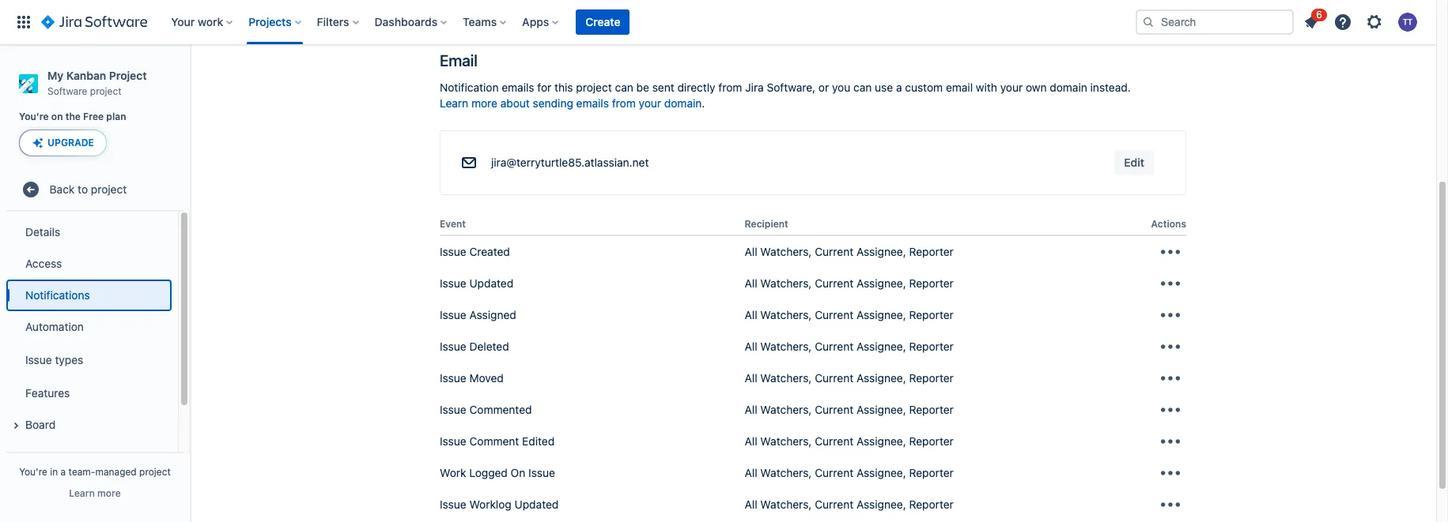 Task type: vqa. For each thing, say whether or not it's contained in the screenshot.
History 'button' on the left bottom
no



Task type: describe. For each thing, give the bounding box(es) containing it.
jira@terryturtle85.atlassian.net
[[491, 156, 649, 170]]

expand image
[[6, 417, 25, 436]]

reporter for issue deleted
[[909, 340, 954, 353]]

access
[[25, 257, 62, 270]]

plan
[[106, 111, 126, 123]]

board
[[25, 418, 56, 432]]

someone
[[909, 0, 956, 12]]

reporter for work logged on issue
[[909, 466, 954, 480]]

issue for issue comment edited
[[440, 435, 466, 448]]

roles
[[562, 0, 587, 12]]

current for issue moved
[[815, 371, 854, 385]]

example,
[[829, 0, 875, 12]]

issue worklog updated
[[440, 498, 559, 511]]

be inside notification emails for this project can be sent directly from jira software, or you can use a custom email with your own domain instead. learn more about sending emails from your domain .
[[636, 81, 649, 95]]

email
[[440, 52, 477, 70]]

current for work logged on issue
[[815, 466, 854, 480]]

0 horizontal spatial your
[[639, 97, 661, 110]]

current for issue worklog updated
[[815, 498, 854, 511]]

all watchers, current assignee, reporter for issue commented
[[745, 403, 954, 417]]

current for issue comment edited
[[815, 435, 854, 448]]

or inside 'jira can send people or roles an email when events happen on an issue - for example, when someone comments on an issue. settings on this page will be overridden by a user's'
[[548, 0, 559, 12]]

watchers, for issue worklog updated
[[761, 498, 812, 511]]

learn more button
[[69, 488, 121, 501]]

your
[[171, 15, 195, 28]]

watchers, for issue deleted
[[761, 340, 812, 353]]

current for issue updated
[[815, 277, 854, 290]]

work
[[198, 15, 223, 28]]

own
[[1026, 81, 1047, 95]]

instead.
[[1091, 81, 1131, 95]]

directly
[[677, 81, 716, 95]]

people
[[511, 0, 545, 12]]

comment
[[469, 435, 519, 448]]

issue
[[775, 0, 801, 12]]

all for issue updated
[[745, 277, 758, 290]]

all for issue moved
[[745, 371, 758, 385]]

team-
[[69, 467, 95, 479]]

1 vertical spatial emails
[[576, 97, 609, 110]]

watchers, for work logged on issue
[[761, 466, 812, 480]]

dashboards
[[375, 15, 438, 28]]

can inside 'jira can send people or roles an email when events happen on an issue - for example, when someone comments on an issue. settings on this page will be overridden by a user's'
[[461, 0, 480, 12]]

reporter for issue assigned
[[909, 308, 954, 322]]

managed
[[95, 467, 137, 479]]

features
[[25, 387, 70, 400]]

learn more
[[69, 488, 121, 500]]

assignee, for issue moved
[[857, 371, 906, 385]]

your work
[[171, 15, 223, 28]]

apps button
[[517, 9, 565, 35]]

send
[[483, 0, 508, 12]]

jira inside 'jira can send people or roles an email when events happen on an issue - for example, when someone comments on an issue. settings on this page will be overridden by a user's'
[[440, 0, 458, 12]]

watchers, for issue comment edited
[[761, 435, 812, 448]]

issue for issue worklog updated
[[440, 498, 466, 511]]

issue for issue deleted
[[440, 340, 466, 353]]

all watchers, current assignee, reporter for issue moved
[[745, 371, 954, 385]]

for inside notification emails for this project can be sent directly from jira software, or you can use a custom email with your own domain instead. learn more about sending emails from your domain .
[[537, 81, 552, 95]]

assignee, for issue commented
[[857, 403, 906, 417]]

personal
[[620, 15, 665, 28]]

my
[[47, 69, 63, 82]]

create
[[586, 15, 621, 28]]

learn inside notification emails for this project can be sent directly from jira software, or you can use a custom email with your own domain instead. learn more about sending emails from your domain .
[[440, 97, 468, 110]]

issue for issue moved
[[440, 371, 466, 385]]

on
[[511, 466, 526, 480]]

primary element
[[9, 0, 1136, 44]]

issue updated
[[440, 277, 514, 290]]

your profile and settings image
[[1399, 13, 1418, 32]]

issue created
[[440, 245, 510, 258]]

edited
[[522, 435, 555, 448]]

2 an from the left
[[759, 0, 772, 12]]

current for issue commented
[[815, 403, 854, 417]]

the
[[65, 111, 81, 123]]

preferences
[[730, 15, 793, 28]]

6
[[1317, 9, 1323, 21]]

this inside 'jira can send people or roles an email when events happen on an issue - for example, when someone comments on an issue. settings on this page will be overridden by a user's'
[[1140, 0, 1158, 12]]

kanban
[[66, 69, 106, 82]]

back
[[50, 183, 75, 196]]

a inside notification emails for this project can be sent directly from jira software, or you can use a custom email with your own domain instead. learn more about sending emails from your domain .
[[896, 81, 902, 95]]

reporter for issue updated
[[909, 277, 954, 290]]

watchers, for issue moved
[[761, 371, 812, 385]]

user's
[[586, 15, 617, 28]]

assignee, for work logged on issue
[[857, 466, 906, 480]]

on right the comments
[[1015, 0, 1028, 12]]

all watchers, current assignee, reporter for issue updated
[[745, 277, 954, 290]]

project inside the my kanban project software project
[[90, 85, 122, 97]]

assignee, for issue updated
[[857, 277, 906, 290]]

or inside notification emails for this project can be sent directly from jira software, or you can use a custom email with your own domain instead. learn more about sending emails from your domain .
[[819, 81, 829, 95]]

you're for you're on the free plan
[[19, 111, 49, 123]]

-
[[804, 0, 809, 12]]

edit button
[[1115, 151, 1154, 176]]

issue for issue updated
[[440, 277, 466, 290]]

upgrade button
[[20, 131, 106, 156]]

this inside notification emails for this project can be sent directly from jira software, or you can use a custom email with your own domain instead. learn more about sending emails from your domain .
[[555, 81, 573, 95]]

notifications link
[[6, 280, 172, 312]]

notification emails for this project can be sent directly from jira software, or you can use a custom email with your own domain instead. learn more about sending emails from your domain .
[[440, 81, 1131, 110]]

2 horizontal spatial can
[[854, 81, 872, 95]]

toolchain
[[25, 450, 74, 463]]

software,
[[767, 81, 816, 95]]

you're in a team-managed project
[[19, 467, 171, 479]]

.
[[702, 97, 705, 110]]

moved
[[469, 371, 504, 385]]

all watchers, current assignee, reporter for work logged on issue
[[745, 466, 954, 480]]

email inside 'jira can send people or roles an email when events happen on an issue - for example, when someone comments on an issue. settings on this page will be overridden by a user's'
[[605, 0, 632, 12]]

group containing details
[[6, 212, 172, 510]]

learn more about sending emails from your domain button
[[440, 96, 702, 112]]

issue types link
[[6, 344, 172, 378]]

issue for issue commented
[[440, 403, 466, 417]]

current for issue assigned
[[815, 308, 854, 322]]

on right settings
[[1124, 0, 1137, 12]]

personal notification preferences link
[[620, 14, 793, 30]]

a inside 'jira can send people or roles an email when events happen on an issue - for example, when someone comments on an issue. settings on this page will be overridden by a user's'
[[577, 15, 583, 28]]

email inside notification emails for this project can be sent directly from jira software, or you can use a custom email with your own domain instead. learn more about sending emails from your domain .
[[946, 81, 973, 95]]

for inside 'jira can send people or roles an email when events happen on an issue - for example, when someone comments on an issue. settings on this page will be overridden by a user's'
[[812, 0, 826, 12]]

you're on the free plan
[[19, 111, 126, 123]]

watchers, for issue assigned
[[761, 308, 812, 322]]

use
[[875, 81, 893, 95]]

with
[[976, 81, 997, 95]]

events
[[666, 0, 699, 12]]

0 vertical spatial updated
[[469, 277, 514, 290]]

software
[[47, 85, 87, 97]]

sent
[[652, 81, 674, 95]]

all for issue worklog updated
[[745, 498, 758, 511]]

toolchain link
[[6, 442, 172, 473]]

banner containing your work
[[0, 0, 1436, 44]]

features link
[[6, 378, 172, 410]]

upgrade
[[47, 137, 94, 149]]

teams button
[[458, 9, 513, 35]]

notification
[[440, 81, 499, 95]]

appswitcher icon image
[[14, 13, 33, 32]]

my kanban project software project
[[47, 69, 147, 97]]

dashboards button
[[370, 9, 453, 35]]



Task type: locate. For each thing, give the bounding box(es) containing it.
3 reporter from the top
[[909, 308, 954, 322]]

6 all watchers, current assignee, reporter from the top
[[745, 403, 954, 417]]

project down kanban
[[90, 85, 122, 97]]

you're for you're in a team-managed project
[[19, 467, 47, 479]]

updated
[[469, 277, 514, 290], [515, 498, 559, 511]]

learn down "notification"
[[440, 97, 468, 110]]

4 watchers, from the top
[[761, 340, 812, 353]]

1 horizontal spatial can
[[615, 81, 633, 95]]

learn
[[440, 97, 468, 110], [69, 488, 95, 500]]

current for issue created
[[815, 245, 854, 258]]

1 horizontal spatial learn
[[440, 97, 468, 110]]

9 current from the top
[[815, 498, 854, 511]]

filters
[[317, 15, 349, 28]]

1 vertical spatial from
[[612, 97, 636, 110]]

from right the directly at left top
[[719, 81, 742, 95]]

be left sent
[[636, 81, 649, 95]]

8 reporter from the top
[[909, 466, 954, 480]]

all for issue commented
[[745, 403, 758, 417]]

reporter for issue created
[[909, 245, 954, 258]]

1 vertical spatial for
[[537, 81, 552, 95]]

settings image
[[1365, 13, 1384, 32]]

1 all watchers, current assignee, reporter from the top
[[745, 245, 954, 258]]

5 all watchers, current assignee, reporter from the top
[[745, 371, 954, 385]]

1 vertical spatial or
[[819, 81, 829, 95]]

your left own
[[1000, 81, 1023, 95]]

1 horizontal spatial emails
[[576, 97, 609, 110]]

6 current from the top
[[815, 403, 854, 417]]

this up search icon
[[1140, 0, 1158, 12]]

reporter for issue commented
[[909, 403, 954, 417]]

issue down event
[[440, 245, 466, 258]]

reporter for issue moved
[[909, 371, 954, 385]]

0 vertical spatial be
[[488, 15, 501, 28]]

all watchers, current assignee, reporter for issue created
[[745, 245, 954, 258]]

0 vertical spatial jira
[[440, 0, 458, 12]]

7 all watchers, current assignee, reporter from the top
[[745, 435, 954, 448]]

0 vertical spatial a
[[577, 15, 583, 28]]

when
[[635, 0, 663, 12], [878, 0, 906, 12]]

issue for issue types
[[25, 354, 52, 367]]

a right by
[[577, 15, 583, 28]]

1 horizontal spatial domain
[[1050, 81, 1088, 95]]

0 horizontal spatial this
[[555, 81, 573, 95]]

in
[[50, 467, 58, 479]]

3 current from the top
[[815, 308, 854, 322]]

apps
[[522, 15, 549, 28]]

7 reporter from the top
[[909, 435, 954, 448]]

current for issue deleted
[[815, 340, 854, 353]]

help image
[[1334, 13, 1353, 32]]

details
[[25, 225, 60, 239]]

learn down the team- on the left of page
[[69, 488, 95, 500]]

4 all watchers, current assignee, reporter from the top
[[745, 340, 954, 353]]

0 horizontal spatial for
[[537, 81, 552, 95]]

1 horizontal spatial when
[[878, 0, 906, 12]]

all for issue assigned
[[745, 308, 758, 322]]

jira inside notification emails for this project can be sent directly from jira software, or you can use a custom email with your own domain instead. learn more about sending emails from your domain .
[[745, 81, 764, 95]]

9 watchers, from the top
[[761, 498, 812, 511]]

all watchers, current assignee, reporter for issue deleted
[[745, 340, 954, 353]]

automation link
[[6, 312, 172, 344]]

issue deleted
[[440, 340, 509, 353]]

an
[[590, 0, 602, 12], [759, 0, 772, 12], [1031, 0, 1043, 12]]

sending
[[533, 97, 573, 110]]

on
[[744, 0, 756, 12], [1015, 0, 1028, 12], [1124, 0, 1137, 12], [51, 111, 63, 123]]

project inside back to project link
[[91, 183, 127, 196]]

happen
[[702, 0, 741, 12]]

email
[[605, 0, 632, 12], [946, 81, 973, 95]]

when up "personal"
[[635, 0, 663, 12]]

emails up about
[[502, 81, 534, 95]]

you
[[832, 81, 851, 95]]

1 horizontal spatial for
[[812, 0, 826, 12]]

project inside notification emails for this project can be sent directly from jira software, or you can use a custom email with your own domain instead. learn more about sending emails from your domain .
[[576, 81, 612, 95]]

1 horizontal spatial your
[[1000, 81, 1023, 95]]

custom
[[905, 81, 943, 95]]

0 horizontal spatial domain
[[664, 97, 702, 110]]

assigned
[[469, 308, 516, 322]]

8 assignee, from the top
[[857, 466, 906, 480]]

jira
[[440, 0, 458, 12], [745, 81, 764, 95]]

be
[[488, 15, 501, 28], [636, 81, 649, 95]]

issue for issue created
[[440, 245, 466, 258]]

1 assignee, from the top
[[857, 245, 906, 258]]

1 horizontal spatial this
[[1140, 0, 1158, 12]]

reporter for issue comment edited
[[909, 435, 954, 448]]

event
[[440, 219, 466, 231]]

issue down issue created
[[440, 277, 466, 290]]

or left you
[[819, 81, 829, 95]]

0 vertical spatial learn
[[440, 97, 468, 110]]

issue left deleted
[[440, 340, 466, 353]]

1 all from the top
[[745, 245, 758, 258]]

6 watchers, from the top
[[761, 403, 812, 417]]

emails right sending
[[576, 97, 609, 110]]

on left "the"
[[51, 111, 63, 123]]

a right use
[[896, 81, 902, 95]]

be down send
[[488, 15, 501, 28]]

can left sent
[[615, 81, 633, 95]]

7 assignee, from the top
[[857, 435, 906, 448]]

7 current from the top
[[815, 435, 854, 448]]

3 watchers, from the top
[[761, 308, 812, 322]]

domain down the directly at left top
[[664, 97, 702, 110]]

1 vertical spatial domain
[[664, 97, 702, 110]]

1 vertical spatial be
[[636, 81, 649, 95]]

3 an from the left
[[1031, 0, 1043, 12]]

more down "notification"
[[471, 97, 498, 110]]

this up learn more about sending emails from your domain button
[[555, 81, 573, 95]]

assignee,
[[857, 245, 906, 258], [857, 277, 906, 290], [857, 308, 906, 322], [857, 340, 906, 353], [857, 371, 906, 385], [857, 403, 906, 417], [857, 435, 906, 448], [857, 466, 906, 480], [857, 498, 906, 511]]

5 watchers, from the top
[[761, 371, 812, 385]]

0 horizontal spatial an
[[590, 0, 602, 12]]

work
[[440, 466, 466, 480]]

project
[[109, 69, 147, 82]]

0 vertical spatial emails
[[502, 81, 534, 95]]

more inside notification emails for this project can be sent directly from jira software, or you can use a custom email with your own domain instead. learn more about sending emails from your domain .
[[471, 97, 498, 110]]

0 horizontal spatial updated
[[469, 277, 514, 290]]

issue down 'work'
[[440, 498, 466, 511]]

Search field
[[1136, 9, 1294, 35]]

0 vertical spatial this
[[1140, 0, 1158, 12]]

1 vertical spatial learn
[[69, 488, 95, 500]]

or left the roles
[[548, 0, 559, 12]]

page
[[440, 15, 465, 28]]

6 reporter from the top
[[909, 403, 954, 417]]

more inside learn more button
[[97, 488, 121, 500]]

2 watchers, from the top
[[761, 277, 812, 290]]

banner
[[0, 0, 1436, 44]]

project right managed
[[139, 467, 171, 479]]

issue left types
[[25, 354, 52, 367]]

0 vertical spatial more
[[471, 97, 498, 110]]

when right example,
[[878, 0, 906, 12]]

2 you're from the top
[[19, 467, 47, 479]]

you're left "the"
[[19, 111, 49, 123]]

4 current from the top
[[815, 340, 854, 353]]

domain right own
[[1050, 81, 1088, 95]]

created
[[469, 245, 510, 258]]

teams
[[463, 15, 497, 28]]

to
[[78, 183, 88, 196]]

2 assignee, from the top
[[857, 277, 906, 290]]

issue commented
[[440, 403, 532, 417]]

2 all from the top
[[745, 277, 758, 290]]

reporter for issue worklog updated
[[909, 498, 954, 511]]

search image
[[1142, 16, 1155, 28]]

5 assignee, from the top
[[857, 371, 906, 385]]

1 horizontal spatial from
[[719, 81, 742, 95]]

assignee, for issue deleted
[[857, 340, 906, 353]]

8 current from the top
[[815, 466, 854, 480]]

all watchers, current assignee, reporter for issue worklog updated
[[745, 498, 954, 511]]

email left the with
[[946, 81, 973, 95]]

can
[[461, 0, 480, 12], [615, 81, 633, 95], [854, 81, 872, 95]]

jira left software,
[[745, 81, 764, 95]]

8 all from the top
[[745, 466, 758, 480]]

assignee, for issue created
[[857, 245, 906, 258]]

9 assignee, from the top
[[857, 498, 906, 511]]

0 horizontal spatial learn
[[69, 488, 95, 500]]

1 current from the top
[[815, 245, 854, 258]]

project up learn more about sending emails from your domain button
[[576, 81, 612, 95]]

filters button
[[312, 9, 365, 35]]

email icon image
[[460, 154, 479, 173]]

recipient
[[745, 219, 789, 231]]

9 reporter from the top
[[909, 498, 954, 511]]

project
[[576, 81, 612, 95], [90, 85, 122, 97], [91, 183, 127, 196], [139, 467, 171, 479]]

1 an from the left
[[590, 0, 602, 12]]

notifications image
[[1302, 13, 1321, 32]]

will
[[468, 15, 485, 28]]

5 reporter from the top
[[909, 371, 954, 385]]

9 all watchers, current assignee, reporter from the top
[[745, 498, 954, 511]]

1 you're from the top
[[19, 111, 49, 123]]

2 horizontal spatial a
[[896, 81, 902, 95]]

your
[[1000, 81, 1023, 95], [639, 97, 661, 110]]

1 vertical spatial updated
[[515, 498, 559, 511]]

all for issue comment edited
[[745, 435, 758, 448]]

automation
[[25, 320, 84, 334]]

access link
[[6, 249, 172, 280]]

issue moved
[[440, 371, 504, 385]]

1 vertical spatial you're
[[19, 467, 47, 479]]

3 all watchers, current assignee, reporter from the top
[[745, 308, 954, 322]]

assignee, for issue worklog updated
[[857, 498, 906, 511]]

edit
[[1124, 156, 1145, 170]]

4 assignee, from the top
[[857, 340, 906, 353]]

for
[[812, 0, 826, 12], [537, 81, 552, 95]]

an up preferences
[[759, 0, 772, 12]]

1 vertical spatial your
[[639, 97, 661, 110]]

6 assignee, from the top
[[857, 403, 906, 417]]

an up user's
[[590, 0, 602, 12]]

updated down on
[[515, 498, 559, 511]]

watchers, for issue commented
[[761, 403, 812, 417]]

2 vertical spatial a
[[61, 467, 66, 479]]

more
[[471, 97, 498, 110], [97, 488, 121, 500]]

sidebar navigation image
[[172, 63, 207, 95]]

1 horizontal spatial be
[[636, 81, 649, 95]]

3 all from the top
[[745, 308, 758, 322]]

notification
[[668, 15, 727, 28]]

6 all from the top
[[745, 403, 758, 417]]

assignee, for issue comment edited
[[857, 435, 906, 448]]

for right -
[[812, 0, 826, 12]]

0 vertical spatial domain
[[1050, 81, 1088, 95]]

by
[[562, 15, 574, 28]]

0 vertical spatial or
[[548, 0, 559, 12]]

0 horizontal spatial emails
[[502, 81, 534, 95]]

domain
[[1050, 81, 1088, 95], [664, 97, 702, 110]]

5 current from the top
[[815, 371, 854, 385]]

0 horizontal spatial a
[[61, 467, 66, 479]]

0 horizontal spatial or
[[548, 0, 559, 12]]

0 vertical spatial for
[[812, 0, 826, 12]]

1 horizontal spatial or
[[819, 81, 829, 95]]

assignee, for issue assigned
[[857, 308, 906, 322]]

9 all from the top
[[745, 498, 758, 511]]

8 all watchers, current assignee, reporter from the top
[[745, 466, 954, 480]]

0 horizontal spatial more
[[97, 488, 121, 500]]

issue down issue moved
[[440, 403, 466, 417]]

projects button
[[244, 9, 307, 35]]

4 reporter from the top
[[909, 340, 954, 353]]

issue types
[[25, 354, 83, 367]]

overridden
[[504, 15, 559, 28]]

1 when from the left
[[635, 0, 663, 12]]

0 vertical spatial email
[[605, 0, 632, 12]]

issue assigned
[[440, 308, 516, 322]]

updated up the assigned
[[469, 277, 514, 290]]

4 all from the top
[[745, 340, 758, 353]]

create button
[[576, 9, 630, 35]]

all watchers, current assignee, reporter for issue comment edited
[[745, 435, 954, 448]]

1 vertical spatial more
[[97, 488, 121, 500]]

on up preferences
[[744, 0, 756, 12]]

0 vertical spatial your
[[1000, 81, 1023, 95]]

from right sending
[[612, 97, 636, 110]]

0 horizontal spatial when
[[635, 0, 663, 12]]

personal notification preferences
[[620, 15, 793, 28]]

0 horizontal spatial can
[[461, 0, 480, 12]]

from
[[719, 81, 742, 95], [612, 97, 636, 110]]

all for work logged on issue
[[745, 466, 758, 480]]

3 assignee, from the top
[[857, 308, 906, 322]]

more down managed
[[97, 488, 121, 500]]

commented
[[469, 403, 532, 417]]

issue up issue deleted
[[440, 308, 466, 322]]

2 reporter from the top
[[909, 277, 954, 290]]

5 all from the top
[[745, 371, 758, 385]]

issue left moved
[[440, 371, 466, 385]]

1 reporter from the top
[[909, 245, 954, 258]]

0 horizontal spatial be
[[488, 15, 501, 28]]

can left use
[[854, 81, 872, 95]]

deleted
[[469, 340, 509, 353]]

2 current from the top
[[815, 277, 854, 290]]

an left issue.
[[1031, 0, 1043, 12]]

0 vertical spatial you're
[[19, 111, 49, 123]]

1 vertical spatial a
[[896, 81, 902, 95]]

1 horizontal spatial an
[[759, 0, 772, 12]]

all watchers, current assignee, reporter
[[745, 245, 954, 258], [745, 277, 954, 290], [745, 308, 954, 322], [745, 340, 954, 353], [745, 371, 954, 385], [745, 403, 954, 417], [745, 435, 954, 448], [745, 466, 954, 480], [745, 498, 954, 511]]

2 horizontal spatial an
[[1031, 0, 1043, 12]]

project right to
[[91, 183, 127, 196]]

jira software image
[[41, 13, 147, 32], [41, 13, 147, 32]]

jira up page
[[440, 0, 458, 12]]

actions
[[1151, 219, 1187, 231]]

this
[[1140, 0, 1158, 12], [555, 81, 573, 95]]

issue right on
[[529, 466, 555, 480]]

1 horizontal spatial email
[[946, 81, 973, 95]]

1 horizontal spatial jira
[[745, 81, 764, 95]]

a
[[577, 15, 583, 28], [896, 81, 902, 95], [61, 467, 66, 479]]

all for issue deleted
[[745, 340, 758, 353]]

free
[[83, 111, 104, 123]]

about
[[501, 97, 530, 110]]

issue comment edited
[[440, 435, 555, 448]]

0 horizontal spatial jira
[[440, 0, 458, 12]]

2 all watchers, current assignee, reporter from the top
[[745, 277, 954, 290]]

all watchers, current assignee, reporter for issue assigned
[[745, 308, 954, 322]]

1 vertical spatial email
[[946, 81, 973, 95]]

a right in
[[61, 467, 66, 479]]

reporter
[[909, 245, 954, 258], [909, 277, 954, 290], [909, 308, 954, 322], [909, 340, 954, 353], [909, 371, 954, 385], [909, 403, 954, 417], [909, 435, 954, 448], [909, 466, 954, 480], [909, 498, 954, 511]]

details link
[[6, 217, 172, 249]]

1 vertical spatial jira
[[745, 81, 764, 95]]

group
[[6, 212, 172, 510]]

all for issue created
[[745, 245, 758, 258]]

you're
[[19, 111, 49, 123], [19, 467, 47, 479]]

email up "create"
[[605, 0, 632, 12]]

board button
[[6, 410, 172, 442]]

8 watchers, from the top
[[761, 466, 812, 480]]

issue.
[[1046, 0, 1076, 12]]

0 horizontal spatial from
[[612, 97, 636, 110]]

7 watchers, from the top
[[761, 435, 812, 448]]

comments
[[958, 0, 1012, 12]]

2 when from the left
[[878, 0, 906, 12]]

7 all from the top
[[745, 435, 758, 448]]

learn inside button
[[69, 488, 95, 500]]

watchers, for issue updated
[[761, 277, 812, 290]]

issue up 'work'
[[440, 435, 466, 448]]

watchers, for issue created
[[761, 245, 812, 258]]

notifications
[[25, 289, 90, 302]]

you're left in
[[19, 467, 47, 479]]

1 vertical spatial this
[[555, 81, 573, 95]]

1 horizontal spatial a
[[577, 15, 583, 28]]

0 vertical spatial from
[[719, 81, 742, 95]]

1 watchers, from the top
[[761, 245, 812, 258]]

your down sent
[[639, 97, 661, 110]]

for up sending
[[537, 81, 552, 95]]

0 horizontal spatial email
[[605, 0, 632, 12]]

issue for issue assigned
[[440, 308, 466, 322]]

1 horizontal spatial more
[[471, 97, 498, 110]]

be inside 'jira can send people or roles an email when events happen on an issue - for example, when someone comments on an issue. settings on this page will be overridden by a user's'
[[488, 15, 501, 28]]

can up "will"
[[461, 0, 480, 12]]

1 horizontal spatial updated
[[515, 498, 559, 511]]



